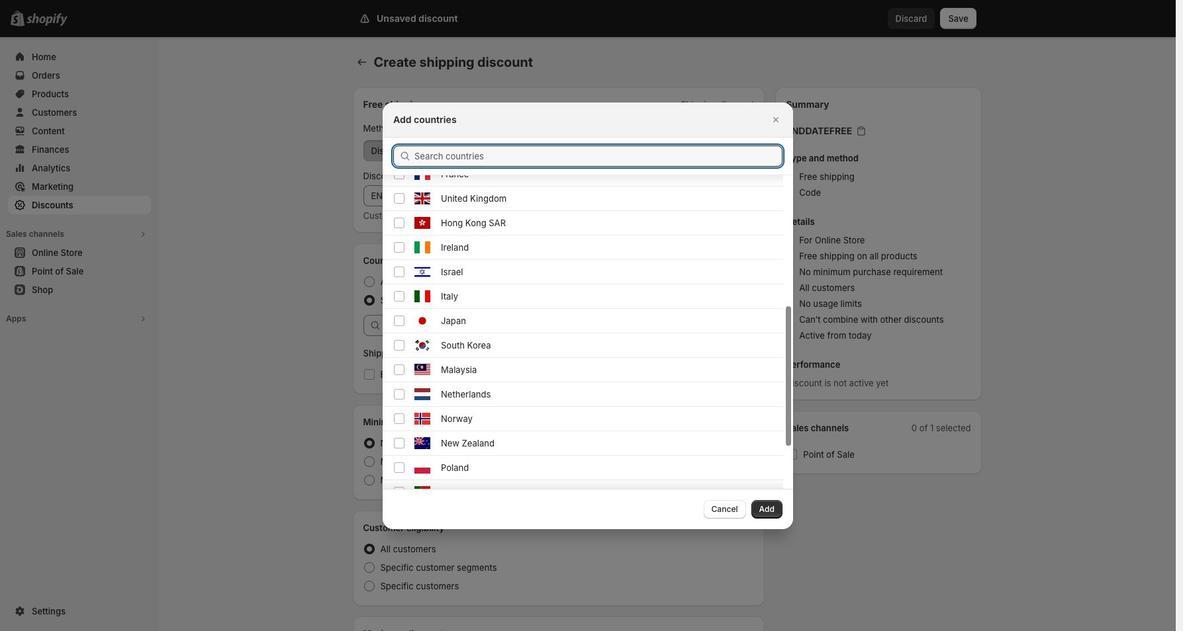 Task type: locate. For each thing, give the bounding box(es) containing it.
dialog
[[0, 0, 1176, 578]]



Task type: describe. For each thing, give the bounding box(es) containing it.
shopify image
[[26, 13, 68, 26]]

Search countries text field
[[414, 145, 783, 167]]



Task type: vqa. For each thing, say whether or not it's contained in the screenshot.
Search collections text box
no



